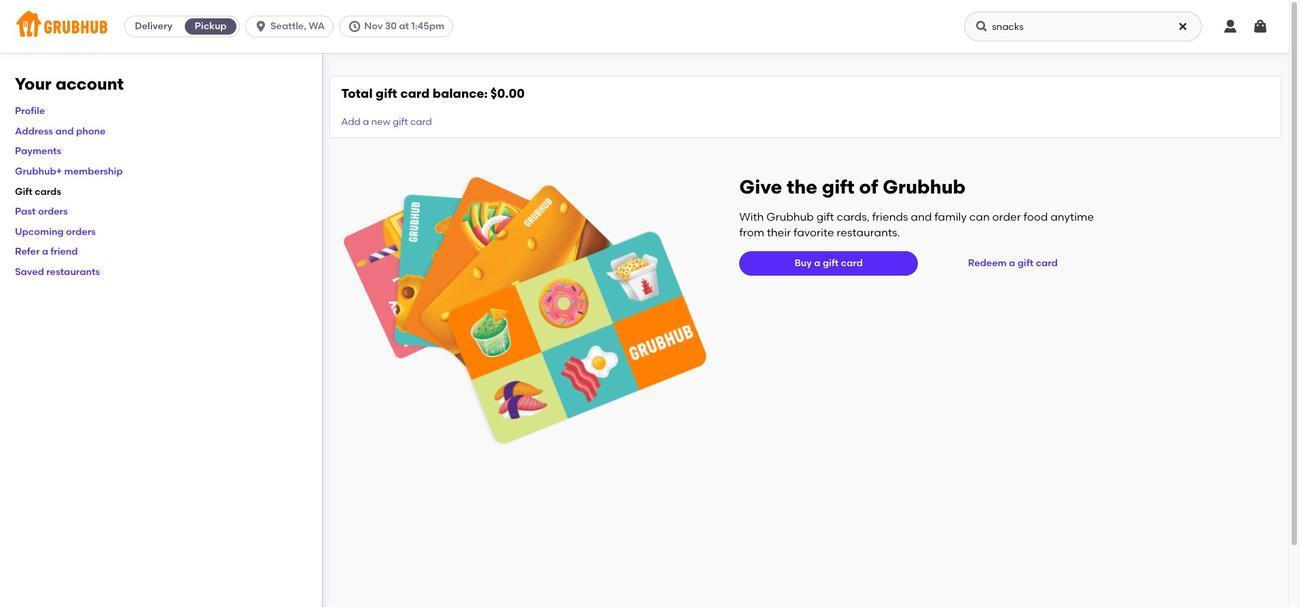 Task type: locate. For each thing, give the bounding box(es) containing it.
orders up "friend"
[[66, 226, 96, 238]]

gift cards
[[15, 186, 61, 197]]

svg image
[[1222, 18, 1239, 35], [254, 20, 268, 33], [348, 20, 361, 33], [975, 20, 989, 33], [1178, 21, 1188, 32]]

redeem a gift card button
[[963, 252, 1063, 276]]

restaurants.
[[837, 226, 900, 239]]

1 horizontal spatial grubhub
[[883, 176, 966, 199]]

a for redeem
[[1009, 258, 1015, 269]]

refer a friend link
[[15, 246, 78, 258]]

grubhub
[[883, 176, 966, 199], [767, 211, 814, 224]]

balance:
[[433, 86, 488, 101]]

a for buy
[[814, 258, 821, 269]]

buy
[[795, 258, 812, 269]]

1 vertical spatial grubhub
[[767, 211, 814, 224]]

gift up "favorite"
[[817, 211, 834, 224]]

card down restaurants.
[[841, 258, 863, 269]]

grubhub+ membership
[[15, 166, 123, 177]]

saved restaurants
[[15, 266, 100, 278]]

total
[[341, 86, 373, 101]]

0 horizontal spatial grubhub
[[767, 211, 814, 224]]

1 vertical spatial and
[[911, 211, 932, 224]]

a
[[363, 116, 369, 128], [42, 246, 48, 258], [814, 258, 821, 269], [1009, 258, 1015, 269]]

a right refer
[[42, 246, 48, 258]]

friends
[[872, 211, 908, 224]]

gift card image
[[344, 176, 707, 446]]

and inside with grubhub gift cards, friends and family can order food anytime from their favorite restaurants.
[[911, 211, 932, 224]]

grubhub up with grubhub gift cards, friends and family can order food anytime from their favorite restaurants.
[[883, 176, 966, 199]]

gift inside with grubhub gift cards, friends and family can order food anytime from their favorite restaurants.
[[817, 211, 834, 224]]

30
[[385, 20, 397, 32]]

gift for redeem a gift card
[[1018, 258, 1034, 269]]

address
[[15, 126, 53, 137]]

card down food
[[1036, 258, 1058, 269]]

gift left of
[[822, 176, 855, 199]]

card
[[400, 86, 430, 101], [410, 116, 432, 128], [841, 258, 863, 269], [1036, 258, 1058, 269]]

1 vertical spatial orders
[[66, 226, 96, 238]]

card down total gift card balance: $0.00
[[410, 116, 432, 128]]

1 horizontal spatial and
[[911, 211, 932, 224]]

gift right buy
[[823, 258, 839, 269]]

nov 30 at 1:45pm
[[364, 20, 444, 32]]

gift
[[376, 86, 397, 101], [393, 116, 408, 128], [822, 176, 855, 199], [817, 211, 834, 224], [823, 258, 839, 269], [1018, 258, 1034, 269]]

a inside "button"
[[1009, 258, 1015, 269]]

nov 30 at 1:45pm button
[[339, 16, 459, 37]]

orders
[[38, 206, 68, 218], [66, 226, 96, 238]]

a right buy
[[814, 258, 821, 269]]

redeem a gift card
[[968, 258, 1058, 269]]

phone
[[76, 126, 106, 137]]

seattle, wa button
[[245, 16, 339, 37]]

svg image inside seattle, wa button
[[254, 20, 268, 33]]

gift right redeem
[[1018, 258, 1034, 269]]

past
[[15, 206, 36, 218]]

with grubhub gift cards, friends and family can order food anytime from their favorite restaurants.
[[739, 211, 1094, 239]]

a right redeem
[[1009, 258, 1015, 269]]

redeem
[[968, 258, 1007, 269]]

past orders
[[15, 206, 68, 218]]

buy a gift card link
[[739, 252, 918, 276]]

of
[[859, 176, 878, 199]]

orders up 'upcoming orders'
[[38, 206, 68, 218]]

upcoming
[[15, 226, 64, 238]]

refer a friend
[[15, 246, 78, 258]]

$0.00
[[490, 86, 525, 101]]

cards
[[35, 186, 61, 197]]

card up add a new gift card
[[400, 86, 430, 101]]

payments link
[[15, 146, 61, 157]]

grubhub up their
[[767, 211, 814, 224]]

a left the new
[[363, 116, 369, 128]]

past orders link
[[15, 206, 68, 218]]

saved
[[15, 266, 44, 278]]

and left "family"
[[911, 211, 932, 224]]

refer
[[15, 246, 40, 258]]

0 vertical spatial orders
[[38, 206, 68, 218]]

gift inside "button"
[[1018, 258, 1034, 269]]

and left phone
[[55, 126, 74, 137]]

gift for give the gift of grubhub
[[822, 176, 855, 199]]

at
[[399, 20, 409, 32]]

and
[[55, 126, 74, 137], [911, 211, 932, 224]]

friend
[[51, 246, 78, 258]]

0 vertical spatial and
[[55, 126, 74, 137]]



Task type: describe. For each thing, give the bounding box(es) containing it.
give
[[739, 176, 782, 199]]

svg image inside nov 30 at 1:45pm button
[[348, 20, 361, 33]]

svg image
[[1252, 18, 1269, 35]]

wa
[[309, 20, 325, 32]]

card inside the redeem a gift card "button"
[[1036, 258, 1058, 269]]

gift for buy a gift card
[[823, 258, 839, 269]]

payments
[[15, 146, 61, 157]]

orders for upcoming orders
[[66, 226, 96, 238]]

orders for past orders
[[38, 206, 68, 218]]

pickup button
[[182, 16, 239, 37]]

gift for with grubhub gift cards, friends and family can order food anytime from their favorite restaurants.
[[817, 211, 834, 224]]

profile link
[[15, 105, 45, 117]]

seattle, wa
[[271, 20, 325, 32]]

grubhub inside with grubhub gift cards, friends and family can order food anytime from their favorite restaurants.
[[767, 211, 814, 224]]

anytime
[[1051, 211, 1094, 224]]

add
[[341, 116, 361, 128]]

favorite
[[794, 226, 834, 239]]

saved restaurants link
[[15, 266, 100, 278]]

gift cards link
[[15, 186, 61, 197]]

0 horizontal spatial and
[[55, 126, 74, 137]]

seattle,
[[271, 20, 306, 32]]

a for add
[[363, 116, 369, 128]]

food
[[1024, 211, 1048, 224]]

from
[[739, 226, 764, 239]]

delivery
[[135, 20, 172, 32]]

gift up add a new gift card
[[376, 86, 397, 101]]

can
[[969, 211, 990, 224]]

delivery button
[[125, 16, 182, 37]]

order
[[992, 211, 1021, 224]]

a for refer
[[42, 246, 48, 258]]

add a new gift card
[[341, 116, 432, 128]]

1:45pm
[[411, 20, 444, 32]]

account
[[55, 74, 124, 94]]

Search for food, convenience, alcohol... search field
[[964, 12, 1202, 41]]

give the gift of grubhub
[[739, 176, 966, 199]]

main navigation navigation
[[0, 0, 1289, 53]]

pickup
[[195, 20, 227, 32]]

grubhub+ membership link
[[15, 166, 123, 177]]

upcoming orders link
[[15, 226, 96, 238]]

address and phone link
[[15, 126, 106, 137]]

the
[[787, 176, 817, 199]]

family
[[935, 211, 967, 224]]

address and phone
[[15, 126, 106, 137]]

membership
[[64, 166, 123, 177]]

profile
[[15, 105, 45, 117]]

total gift card balance: $0.00
[[341, 86, 525, 101]]

your
[[15, 74, 52, 94]]

cards,
[[837, 211, 870, 224]]

buy a gift card
[[795, 258, 863, 269]]

restaurants
[[46, 266, 100, 278]]

their
[[767, 226, 791, 239]]

nov
[[364, 20, 383, 32]]

gift right the new
[[393, 116, 408, 128]]

gift
[[15, 186, 32, 197]]

new
[[371, 116, 390, 128]]

0 vertical spatial grubhub
[[883, 176, 966, 199]]

grubhub+
[[15, 166, 62, 177]]

with
[[739, 211, 764, 224]]

upcoming orders
[[15, 226, 96, 238]]

your account
[[15, 74, 124, 94]]

card inside the buy a gift card link
[[841, 258, 863, 269]]



Task type: vqa. For each thing, say whether or not it's contained in the screenshot.
$9.99/mo)
no



